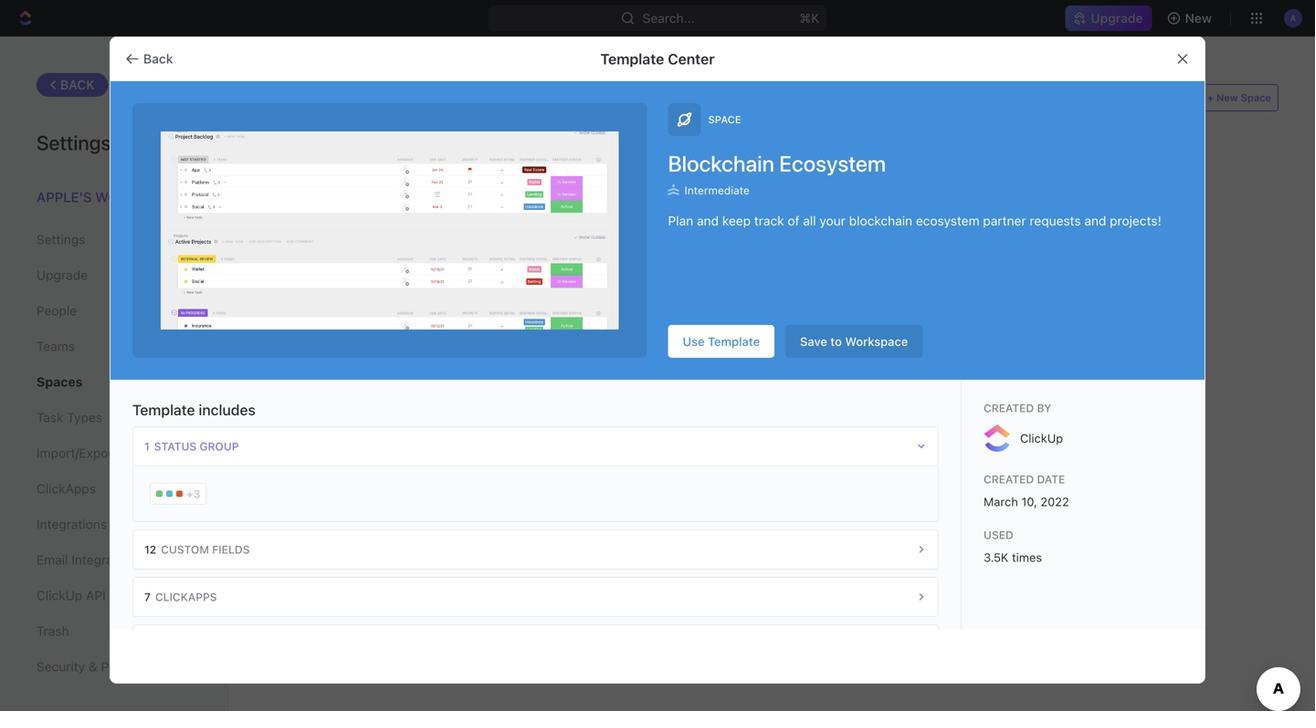 Task type: locate. For each thing, give the bounding box(es) containing it.
new
[[1185, 11, 1212, 26], [1217, 92, 1238, 104], [123, 412, 147, 425]]

of
[[788, 213, 800, 228]]

import/export link
[[37, 438, 191, 469]]

keep
[[722, 213, 751, 228]]

(0)
[[505, 90, 525, 107]]

fields
[[212, 543, 250, 556]]

use
[[683, 335, 705, 348]]

0 horizontal spatial workspace
[[95, 189, 180, 205]]

0 vertical spatial settings
[[37, 131, 111, 154]]

0 horizontal spatial template
[[132, 401, 195, 419]]

1 vertical spatial upgrade
[[37, 268, 88, 283]]

use template
[[683, 335, 760, 348]]

template up inaccessible spaces
[[600, 50, 664, 68]]

upgrade inside settings element
[[37, 268, 88, 283]]

2 horizontal spatial new
[[1217, 92, 1238, 104]]

2 settings from the top
[[37, 232, 85, 247]]

task
[[37, 410, 63, 425]]

new up the +
[[1185, 11, 1212, 26]]

spaces
[[265, 90, 320, 107], [446, 90, 501, 107], [658, 90, 713, 107], [37, 374, 83, 390]]

0 vertical spatial template
[[600, 50, 664, 68]]

template center
[[600, 50, 715, 68]]

march
[[984, 495, 1018, 509]]

1 vertical spatial workspace
[[845, 335, 908, 348]]

template up status
[[132, 401, 195, 419]]

10,
[[1021, 495, 1037, 509]]

upgrade up 'people'
[[37, 268, 88, 283]]

partner
[[983, 213, 1026, 228]]

new up the 1
[[123, 412, 147, 425]]

workspace inside settings element
[[95, 189, 180, 205]]

workspace up settings link
[[95, 189, 180, 205]]

1 vertical spatial settings
[[37, 232, 85, 247]]

0 horizontal spatial upgrade
[[37, 268, 88, 283]]

workspace right to
[[845, 335, 908, 348]]

archived
[[369, 90, 442, 107]]

created inside created date march 10, 2022
[[984, 473, 1034, 486]]

new button
[[1159, 4, 1223, 33]]

spaces down the center at the top right of the page
[[658, 90, 713, 107]]

workspace
[[95, 189, 180, 205], [845, 335, 908, 348]]

1 created from the top
[[984, 402, 1034, 415]]

2 vertical spatial new
[[123, 412, 147, 425]]

clickup down by
[[1020, 432, 1063, 445]]

created date march 10, 2022
[[984, 473, 1069, 509]]

and right requests
[[1084, 213, 1106, 228]]

0 vertical spatial clickup
[[1020, 432, 1063, 445]]

0 vertical spatial new
[[1185, 11, 1212, 26]]

upgrade link down settings link
[[37, 260, 191, 291]]

7
[[144, 591, 151, 604]]

+ new space
[[1207, 92, 1271, 104]]

custom
[[161, 543, 209, 556]]

apple's
[[37, 189, 92, 205]]

archived spaces (0)
[[369, 90, 525, 107]]

created up march
[[984, 473, 1034, 486]]

+3
[[186, 488, 200, 500]]

created by
[[984, 402, 1051, 415]]

0 vertical spatial upgrade
[[1091, 11, 1143, 26]]

center
[[668, 50, 715, 68]]

settings
[[37, 131, 111, 154], [37, 232, 85, 247]]

2 created from the top
[[984, 473, 1034, 486]]

upgrade link
[[1065, 5, 1152, 31], [37, 260, 191, 291]]

clickapps
[[155, 591, 217, 604]]

clickup up trash in the left of the page
[[37, 588, 82, 603]]

security & permissions link
[[37, 652, 191, 683]]

1 horizontal spatial space
[[1241, 92, 1271, 104]]

1 horizontal spatial and
[[1084, 213, 1106, 228]]

0 vertical spatial created
[[984, 402, 1034, 415]]

1 horizontal spatial upgrade link
[[1065, 5, 1152, 31]]

7 clickapps
[[144, 591, 217, 604]]

email integration link
[[37, 545, 191, 576]]

2 vertical spatial template
[[132, 401, 195, 419]]

date
[[1037, 473, 1065, 486]]

and right plan
[[697, 213, 719, 228]]

1 horizontal spatial upgrade
[[1091, 11, 1143, 26]]

1 vertical spatial created
[[984, 473, 1034, 486]]

clickup api
[[37, 588, 106, 603]]

0 vertical spatial workspace
[[95, 189, 180, 205]]

spaces (1)
[[265, 90, 342, 107]]

upgrade link left new button
[[1065, 5, 1152, 31]]

upgrade left new button
[[1091, 11, 1143, 26]]

back button
[[118, 44, 184, 74]]

template
[[600, 50, 664, 68], [708, 335, 760, 348], [132, 401, 195, 419]]

clickup inside settings element
[[37, 588, 82, 603]]

clickup
[[1020, 432, 1063, 445], [37, 588, 82, 603]]

1 horizontal spatial clickup
[[1020, 432, 1063, 445]]

0 horizontal spatial new
[[123, 412, 147, 425]]

settings link
[[37, 224, 191, 255]]

spaces down teams at the left top
[[37, 374, 83, 390]]

1 vertical spatial space
[[708, 114, 741, 126]]

blockchain ecosystem
[[668, 151, 886, 176]]

settings down apple's
[[37, 232, 85, 247]]

0 vertical spatial upgrade link
[[1065, 5, 1152, 31]]

1 and from the left
[[697, 213, 719, 228]]

email integration
[[37, 553, 135, 568]]

1 vertical spatial clickup
[[37, 588, 82, 603]]

space right the +
[[1241, 92, 1271, 104]]

new right the +
[[1217, 92, 1238, 104]]

security & permissions
[[37, 659, 172, 674]]

0 horizontal spatial and
[[697, 213, 719, 228]]

people link
[[37, 295, 191, 326]]

1 horizontal spatial new
[[1185, 11, 1212, 26]]

1 horizontal spatial template
[[600, 50, 664, 68]]

group
[[200, 440, 239, 453]]

2 horizontal spatial template
[[708, 335, 760, 348]]

space up blockchain
[[708, 114, 741, 126]]

0 horizontal spatial clickup
[[37, 588, 82, 603]]

clickup for clickup api
[[37, 588, 82, 603]]

back
[[60, 77, 95, 92]]

template for template center
[[600, 50, 664, 68]]

0 horizontal spatial upgrade link
[[37, 260, 191, 291]]

trash link
[[37, 616, 191, 647]]

upgrade
[[1091, 11, 1143, 26], [37, 268, 88, 283]]

times
[[1012, 551, 1042, 564]]

space
[[1241, 92, 1271, 104], [708, 114, 741, 126]]

template right use on the top of the page
[[708, 335, 760, 348]]

created left by
[[984, 402, 1034, 415]]

settings up apple's
[[37, 131, 111, 154]]

(1)
[[324, 90, 342, 107]]



Task type: describe. For each thing, give the bounding box(es) containing it.
created for created date march 10, 2022
[[984, 473, 1034, 486]]

inaccessible spaces
[[553, 90, 717, 107]]

1 horizontal spatial workspace
[[845, 335, 908, 348]]

clickup for clickup
[[1020, 432, 1063, 445]]

security
[[37, 659, 85, 674]]

spaces link
[[37, 367, 191, 398]]

intermediate
[[684, 184, 750, 197]]

+
[[1207, 92, 1214, 104]]

&
[[89, 659, 98, 674]]

clickup api link
[[37, 580, 191, 611]]

requests
[[1030, 213, 1081, 228]]

types
[[67, 410, 102, 425]]

integrations link
[[37, 509, 191, 540]]

task types
[[37, 410, 102, 425]]

back
[[143, 51, 173, 66]]

save
[[800, 335, 827, 348]]

permissions
[[101, 659, 172, 674]]

new inside button
[[1185, 11, 1212, 26]]

apple's workspace
[[37, 189, 180, 205]]

settings element
[[0, 37, 228, 711]]

2022
[[1040, 495, 1069, 509]]

1 settings from the top
[[37, 131, 111, 154]]

1
[[144, 440, 150, 453]]

track
[[754, 213, 784, 228]]

trash
[[37, 624, 69, 639]]

plan
[[668, 213, 693, 228]]

ecosystem
[[916, 213, 980, 228]]

created for created by
[[984, 402, 1034, 415]]

3.5k
[[984, 551, 1009, 564]]

back link
[[37, 73, 108, 97]]

12 custom fields
[[144, 543, 250, 556]]

teams link
[[37, 331, 191, 362]]

1 status group
[[144, 440, 239, 453]]

spaces inside settings element
[[37, 374, 83, 390]]

used 3.5k times
[[984, 529, 1042, 564]]

ecosystem
[[779, 151, 886, 176]]

import/export
[[37, 446, 118, 461]]

api
[[86, 588, 106, 603]]

people
[[37, 303, 77, 318]]

1 vertical spatial new
[[1217, 92, 1238, 104]]

12
[[144, 543, 156, 556]]

your
[[820, 213, 846, 228]]

integration
[[71, 553, 135, 568]]

status
[[154, 440, 197, 453]]

1 vertical spatial template
[[708, 335, 760, 348]]

all
[[803, 213, 816, 228]]

email
[[37, 553, 68, 568]]

inaccessible
[[553, 90, 654, 107]]

plan and keep track of all your blockchain ecosystem partner requests and projects!
[[668, 213, 1162, 228]]

2 and from the left
[[1084, 213, 1106, 228]]

0 vertical spatial space
[[1241, 92, 1271, 104]]

new inside settings element
[[123, 412, 147, 425]]

0 horizontal spatial space
[[708, 114, 741, 126]]

blockchain
[[668, 151, 774, 176]]

⌘k
[[799, 11, 819, 26]]

projects!
[[1110, 213, 1162, 228]]

template includes
[[132, 401, 256, 419]]

template for template includes
[[132, 401, 195, 419]]

integrations
[[37, 517, 107, 532]]

clickapps
[[37, 481, 96, 496]]

includes
[[199, 401, 256, 419]]

by
[[1037, 402, 1051, 415]]

spaces left (0)
[[446, 90, 501, 107]]

search...
[[642, 11, 695, 26]]

used
[[984, 529, 1014, 542]]

blockchain
[[849, 213, 912, 228]]

teams
[[37, 339, 75, 354]]

1 vertical spatial upgrade link
[[37, 260, 191, 291]]

spaces left (1)
[[265, 90, 320, 107]]

save to workspace
[[800, 335, 908, 348]]

to
[[830, 335, 842, 348]]

clickapps link
[[37, 474, 191, 505]]



Task type: vqa. For each thing, say whether or not it's contained in the screenshot.
Teams link
yes



